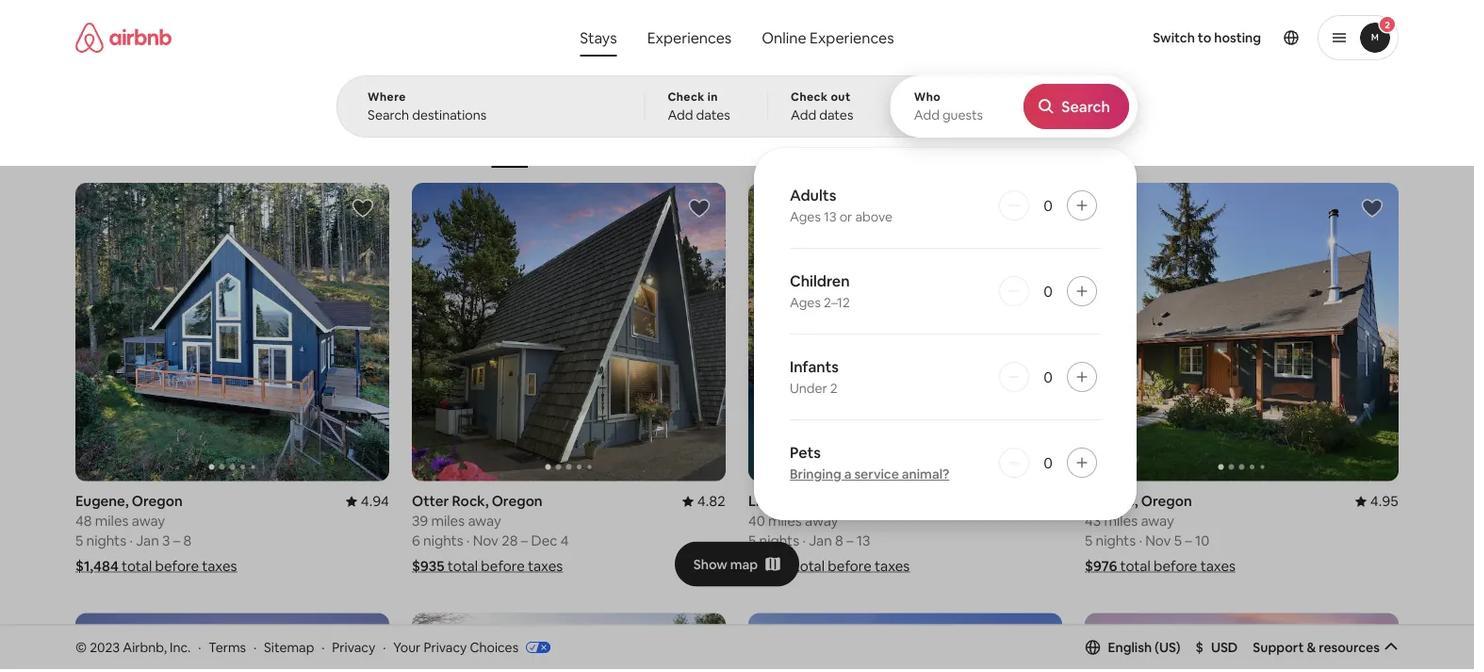 Task type: describe. For each thing, give the bounding box(es) containing it.
dates for check in add dates
[[696, 107, 731, 124]]

rock,
[[452, 492, 489, 510]]

add to wishlist: pacific city, oregon image
[[1362, 627, 1384, 650]]

usd
[[1212, 639, 1238, 656]]

to
[[1198, 29, 1212, 46]]

your privacy choices link
[[393, 639, 551, 657]]

2 privacy from the left
[[424, 639, 467, 656]]

eugene, for 48
[[75, 492, 129, 510]]

– inside lincoln city, oregon 40 miles away 5 nights · jan 8 – 13 $1,544 total before taxes
[[847, 532, 854, 550]]

4.82
[[698, 492, 726, 510]]

miles inside otter rock, oregon 39 miles away 6 nights · nov 28 – dec 4 $935 total before taxes
[[431, 512, 465, 530]]

online
[[762, 28, 807, 47]]

inc.
[[170, 639, 191, 656]]

add to wishlist: eugene, oregon image
[[352, 197, 374, 220]]

©
[[75, 639, 87, 656]]

total inside otter rock, oregon 39 miles away 6 nights · nov 28 – dec 4 $935 total before taxes
[[448, 557, 478, 576]]

– inside eugene, oregon 43 miles away 5 nights · nov 5 – 10 $976 total before taxes
[[1186, 532, 1193, 550]]

0 for children
[[1044, 281, 1053, 301]]

miles inside lincoln city, oregon 40 miles away 5 nights · jan 8 – 13 $1,544 total before taxes
[[769, 512, 802, 530]]

off-the-grid
[[759, 139, 824, 154]]

show map
[[694, 556, 758, 573]]

· inside otter rock, oregon 39 miles away 6 nights · nov 28 – dec 4 $935 total before taxes
[[467, 532, 470, 550]]

13 inside adults ages 13 or above
[[824, 208, 837, 225]]

miles inside eugene, oregon 43 miles away 5 nights · nov 5 – 10 $976 total before taxes
[[1105, 512, 1138, 530]]

trending
[[948, 140, 995, 154]]

3
[[162, 532, 170, 550]]

2 inside infants under 2
[[831, 380, 838, 397]]

above
[[856, 208, 893, 225]]

$
[[1196, 639, 1204, 656]]

total inside eugene, oregon 48 miles away 5 nights · jan 3 – 8 $1,484 total before taxes
[[122, 557, 152, 576]]

· right inc.
[[198, 639, 201, 656]]

homes for historical homes
[[1081, 139, 1117, 154]]

before inside lincoln city, oregon 40 miles away 5 nights · jan 8 – 13 $1,544 total before taxes
[[828, 557, 872, 576]]

$935
[[412, 557, 445, 576]]

4.82 out of 5 average rating image
[[683, 492, 726, 510]]

0 for infants
[[1044, 367, 1053, 387]]

· left "your"
[[383, 639, 386, 656]]

oregon inside eugene, oregon 43 miles away 5 nights · nov 5 – 10 $976 total before taxes
[[1142, 492, 1193, 510]]

or
[[840, 208, 853, 225]]

terms link
[[209, 639, 246, 656]]

add to wishlist: newberg, oregon image
[[688, 627, 711, 650]]

· inside eugene, oregon 48 miles away 5 nights · jan 3 – 8 $1,484 total before taxes
[[130, 532, 133, 550]]

nights inside lincoln city, oregon 40 miles away 5 nights · jan 8 – 13 $1,544 total before taxes
[[760, 532, 800, 550]]

support & resources
[[1254, 639, 1381, 656]]

eugene, oregon 43 miles away 5 nights · nov 5 – 10 $976 total before taxes
[[1085, 492, 1236, 576]]

nights inside eugene, oregon 48 miles away 5 nights · jan 3 – 8 $1,484 total before taxes
[[86, 532, 126, 550]]

nov inside eugene, oregon 43 miles away 5 nights · nov 5 – 10 $976 total before taxes
[[1146, 532, 1172, 550]]

support
[[1254, 639, 1305, 656]]

sitemap
[[264, 639, 314, 656]]

terms
[[209, 639, 246, 656]]

english (us)
[[1109, 639, 1181, 656]]

city,
[[799, 492, 829, 510]]

otter
[[412, 492, 449, 510]]

taxes inside eugene, oregon 43 miles away 5 nights · nov 5 – 10 $976 total before taxes
[[1201, 557, 1236, 576]]

add to wishlist: eugene, oregon image
[[1362, 197, 1384, 220]]

your privacy choices
[[393, 639, 519, 656]]

1 privacy from the left
[[332, 639, 376, 656]]

$976
[[1085, 557, 1118, 576]]

adults
[[790, 185, 837, 205]]

bringing a service animal? button
[[790, 466, 950, 483]]

check for check in add dates
[[668, 90, 705, 104]]

tiny homes
[[855, 140, 915, 154]]

switch
[[1154, 29, 1196, 46]]

who add guests
[[914, 90, 984, 124]]

eugene, oregon 48 miles away 5 nights · jan 3 – 8 $1,484 total before taxes
[[75, 492, 237, 576]]

who
[[914, 90, 941, 104]]

taxes inside eugene, oregon 48 miles away 5 nights · jan 3 – 8 $1,484 total before taxes
[[202, 557, 237, 576]]

13 inside lincoln city, oregon 40 miles away 5 nights · jan 8 – 13 $1,544 total before taxes
[[857, 532, 871, 550]]

· inside eugene, oregon 43 miles away 5 nights · nov 5 – 10 $976 total before taxes
[[1139, 532, 1143, 550]]

total inside eugene, oregon 43 miles away 5 nights · nov 5 – 10 $976 total before taxes
[[1121, 557, 1151, 576]]

40
[[749, 512, 765, 530]]

lincoln
[[749, 492, 796, 510]]

&
[[1307, 639, 1317, 656]]

· left privacy link
[[322, 639, 325, 656]]

terms · sitemap · privacy ·
[[209, 639, 386, 656]]

2 experiences from the left
[[810, 28, 895, 47]]

© 2023 airbnb, inc. ·
[[75, 639, 201, 656]]

dec
[[531, 532, 558, 550]]

historical homes
[[1028, 139, 1117, 154]]

taxes inside lincoln city, oregon 40 miles away 5 nights · jan 8 – 13 $1,544 total before taxes
[[875, 557, 910, 576]]

what can we help you find? tab list
[[565, 19, 747, 57]]

add for check in add dates
[[668, 107, 694, 124]]

oregon inside otter rock, oregon 39 miles away 6 nights · nov 28 – dec 4 $935 total before taxes
[[492, 492, 543, 510]]

stays button
[[565, 19, 632, 57]]

3 5 from the left
[[1085, 532, 1093, 550]]

ages for children
[[790, 294, 821, 311]]

where
[[368, 90, 406, 104]]

english (us) button
[[1086, 639, 1181, 656]]

4.94
[[361, 492, 389, 510]]

under
[[790, 380, 828, 397]]

away inside eugene, oregon 43 miles away 5 nights · nov 5 – 10 $976 total before taxes
[[1141, 512, 1175, 530]]

$1,484
[[75, 557, 119, 576]]

5 inside eugene, oregon 48 miles away 5 nights · jan 3 – 8 $1,484 total before taxes
[[75, 532, 83, 550]]

stays tab panel
[[337, 75, 1138, 521]]

guests
[[943, 107, 984, 124]]

ages for adults
[[790, 208, 821, 225]]

$1,544
[[749, 557, 792, 576]]

your
[[393, 639, 421, 656]]

sitemap link
[[264, 639, 314, 656]]

oregon inside lincoln city, oregon 40 miles away 5 nights · jan 8 – 13 $1,544 total before taxes
[[832, 492, 883, 510]]

historical
[[1028, 139, 1079, 154]]

grid
[[803, 139, 824, 154]]

english
[[1109, 639, 1152, 656]]

children ages 2–12
[[790, 271, 850, 311]]

add to wishlist: lincoln city, oregon image
[[352, 627, 374, 650]]

4.95
[[1371, 492, 1399, 510]]

28
[[502, 532, 518, 550]]

map
[[731, 556, 758, 573]]

a
[[845, 466, 852, 483]]

stays
[[580, 28, 617, 47]]

the-
[[781, 139, 803, 154]]

before inside eugene, oregon 48 miles away 5 nights · jan 3 – 8 $1,484 total before taxes
[[155, 557, 199, 576]]

$ usd
[[1196, 639, 1238, 656]]

otter rock, oregon 39 miles away 6 nights · nov 28 – dec 4 $935 total before taxes
[[412, 492, 569, 576]]



Task type: vqa. For each thing, say whether or not it's contained in the screenshot.


Task type: locate. For each thing, give the bounding box(es) containing it.
online experiences
[[762, 28, 895, 47]]

add inside check out add dates
[[791, 107, 817, 124]]

2 eugene, from the left
[[1085, 492, 1139, 510]]

nights up $976 at the right bottom of the page
[[1096, 532, 1136, 550]]

before inside otter rock, oregon 39 miles away 6 nights · nov 28 – dec 4 $935 total before taxes
[[481, 557, 525, 576]]

lincoln city, oregon 40 miles away 5 nights · jan 8 – 13 $1,544 total before taxes
[[749, 492, 910, 576]]

4 5 from the left
[[1175, 532, 1182, 550]]

5
[[75, 532, 83, 550], [749, 532, 757, 550], [1085, 532, 1093, 550], [1175, 532, 1182, 550]]

total right $976 at the right bottom of the page
[[1121, 557, 1151, 576]]

3 miles from the left
[[769, 512, 802, 530]]

pets
[[790, 443, 821, 462]]

nov left 28
[[473, 532, 499, 550]]

service
[[855, 466, 899, 483]]

13 down the "bringing a service animal?" button
[[857, 532, 871, 550]]

2 5 from the left
[[749, 532, 757, 550]]

1 experiences from the left
[[647, 28, 732, 47]]

experiences up in
[[647, 28, 732, 47]]

dates
[[696, 107, 731, 124], [820, 107, 854, 124]]

4 away from the left
[[1141, 512, 1175, 530]]

nights up $1,544
[[760, 532, 800, 550]]

nov left 10
[[1146, 532, 1172, 550]]

add up grid
[[791, 107, 817, 124]]

miles right 43
[[1105, 512, 1138, 530]]

jan left 3
[[136, 532, 159, 550]]

check in add dates
[[668, 90, 731, 124]]

check left out
[[791, 90, 828, 104]]

switch to hosting link
[[1142, 18, 1273, 58]]

– right 28
[[521, 532, 528, 550]]

nights inside eugene, oregon 43 miles away 5 nights · nov 5 – 10 $976 total before taxes
[[1096, 532, 1136, 550]]

before down 10
[[1154, 557, 1198, 576]]

3 oregon from the left
[[832, 492, 883, 510]]

views
[[699, 139, 729, 154]]

dates inside check out add dates
[[820, 107, 854, 124]]

4 – from the left
[[1186, 532, 1193, 550]]

eugene,
[[75, 492, 129, 510], [1085, 492, 1139, 510]]

3 before from the left
[[828, 557, 872, 576]]

0 vertical spatial ages
[[790, 208, 821, 225]]

taxes
[[202, 557, 237, 576], [528, 557, 563, 576], [875, 557, 910, 576], [1201, 557, 1236, 576]]

1 away from the left
[[132, 512, 165, 530]]

· down rock,
[[467, 532, 470, 550]]

· left 10
[[1139, 532, 1143, 550]]

1 check from the left
[[668, 90, 705, 104]]

total right $1,544
[[795, 557, 825, 576]]

– left 10
[[1186, 532, 1193, 550]]

online experiences link
[[747, 19, 910, 57]]

homes for tiny homes
[[879, 140, 915, 154]]

group
[[75, 94, 1117, 168], [75, 183, 389, 481], [412, 183, 726, 481], [749, 183, 1063, 481], [1085, 183, 1399, 481], [75, 613, 389, 670], [412, 613, 726, 670], [749, 613, 1063, 670], [1085, 613, 1399, 670]]

4 0 from the top
[[1044, 453, 1053, 472]]

none search field containing stays
[[337, 0, 1138, 521]]

adults ages 13 or above
[[790, 185, 893, 225]]

away inside lincoln city, oregon 40 miles away 5 nights · jan 8 – 13 $1,544 total before taxes
[[805, 512, 839, 530]]

taxes up terms link
[[202, 557, 237, 576]]

2 inside 2 dropdown button
[[1385, 18, 1391, 31]]

add
[[668, 107, 694, 124], [791, 107, 817, 124], [914, 107, 940, 124]]

nights inside otter rock, oregon 39 miles away 6 nights · nov 28 – dec 4 $935 total before taxes
[[423, 532, 464, 550]]

show
[[694, 556, 728, 573]]

away inside otter rock, oregon 39 miles away 6 nights · nov 28 – dec 4 $935 total before taxes
[[468, 512, 501, 530]]

– inside eugene, oregon 48 miles away 5 nights · jan 3 – 8 $1,484 total before taxes
[[173, 532, 180, 550]]

1 total from the left
[[122, 557, 152, 576]]

jan down city,
[[809, 532, 832, 550]]

1 horizontal spatial check
[[791, 90, 828, 104]]

– down the a
[[847, 532, 854, 550]]

add inside who add guests
[[914, 107, 940, 124]]

1 8 from the left
[[183, 532, 192, 550]]

1 nights from the left
[[86, 532, 126, 550]]

0 horizontal spatial experiences
[[647, 28, 732, 47]]

0 horizontal spatial 13
[[824, 208, 837, 225]]

3 – from the left
[[847, 532, 854, 550]]

experiences button
[[632, 19, 747, 57]]

1 horizontal spatial 13
[[857, 532, 871, 550]]

eugene, inside eugene, oregon 43 miles away 5 nights · nov 5 – 10 $976 total before taxes
[[1085, 492, 1139, 510]]

jan inside eugene, oregon 48 miles away 5 nights · jan 3 – 8 $1,484 total before taxes
[[136, 532, 159, 550]]

0 horizontal spatial dates
[[696, 107, 731, 124]]

1 5 from the left
[[75, 532, 83, 550]]

1 taxes from the left
[[202, 557, 237, 576]]

dates down in
[[696, 107, 731, 124]]

None search field
[[337, 0, 1138, 521]]

1 horizontal spatial experiences
[[810, 28, 895, 47]]

5 left 10
[[1175, 532, 1182, 550]]

– right 3
[[173, 532, 180, 550]]

2 miles from the left
[[431, 512, 465, 530]]

1 ages from the top
[[790, 208, 821, 225]]

eugene, up 43
[[1085, 492, 1139, 510]]

1 add from the left
[[668, 107, 694, 124]]

2023
[[90, 639, 120, 656]]

· right terms link
[[254, 639, 257, 656]]

in
[[708, 90, 718, 104]]

0 horizontal spatial 2
[[831, 380, 838, 397]]

before
[[155, 557, 199, 576], [481, 557, 525, 576], [828, 557, 872, 576], [1154, 557, 1198, 576]]

eugene, up 48
[[75, 492, 129, 510]]

2 check from the left
[[791, 90, 828, 104]]

miles down 'otter'
[[431, 512, 465, 530]]

group containing amazing views
[[75, 94, 1117, 168]]

0 horizontal spatial privacy
[[332, 639, 376, 656]]

check inside check out add dates
[[791, 90, 828, 104]]

8 inside lincoln city, oregon 40 miles away 5 nights · jan 8 – 13 $1,544 total before taxes
[[835, 532, 844, 550]]

dates for check out add dates
[[820, 107, 854, 124]]

–
[[173, 532, 180, 550], [521, 532, 528, 550], [847, 532, 854, 550], [1186, 532, 1193, 550]]

2 oregon from the left
[[492, 492, 543, 510]]

2 horizontal spatial add
[[914, 107, 940, 124]]

8 inside eugene, oregon 48 miles away 5 nights · jan 3 – 8 $1,484 total before taxes
[[183, 532, 192, 550]]

add up amazing
[[668, 107, 694, 124]]

away right 43
[[1141, 512, 1175, 530]]

homes right historical
[[1081, 139, 1117, 154]]

oregon inside eugene, oregon 48 miles away 5 nights · jan 3 – 8 $1,484 total before taxes
[[132, 492, 183, 510]]

miles inside eugene, oregon 48 miles away 5 nights · jan 3 – 8 $1,484 total before taxes
[[95, 512, 129, 530]]

ages down children
[[790, 294, 821, 311]]

43
[[1085, 512, 1102, 530]]

dates down out
[[820, 107, 854, 124]]

– inside otter rock, oregon 39 miles away 6 nights · nov 28 – dec 4 $935 total before taxes
[[521, 532, 528, 550]]

children
[[790, 271, 850, 290]]

Where field
[[368, 107, 614, 124]]

1 before from the left
[[155, 557, 199, 576]]

1 horizontal spatial eugene,
[[1085, 492, 1139, 510]]

before inside eugene, oregon 43 miles away 5 nights · nov 5 – 10 $976 total before taxes
[[1154, 557, 1198, 576]]

4 oregon from the left
[[1142, 492, 1193, 510]]

4 taxes from the left
[[1201, 557, 1236, 576]]

total right $1,484
[[122, 557, 152, 576]]

before down 28
[[481, 557, 525, 576]]

4
[[561, 532, 569, 550]]

away down city,
[[805, 512, 839, 530]]

1 vertical spatial ages
[[790, 294, 821, 311]]

show map button
[[675, 542, 800, 587]]

1 horizontal spatial privacy
[[424, 639, 467, 656]]

4.95 out of 5 average rating image
[[1356, 492, 1399, 510]]

eugene, for 43
[[1085, 492, 1139, 510]]

· down city,
[[803, 532, 806, 550]]

total right $935
[[448, 557, 478, 576]]

airbnb,
[[123, 639, 167, 656]]

homes right tiny
[[879, 140, 915, 154]]

1 horizontal spatial 2
[[1385, 18, 1391, 31]]

2
[[1385, 18, 1391, 31], [831, 380, 838, 397]]

0 horizontal spatial nov
[[473, 532, 499, 550]]

taxes inside otter rock, oregon 39 miles away 6 nights · nov 28 – dec 4 $935 total before taxes
[[528, 557, 563, 576]]

3 taxes from the left
[[875, 557, 910, 576]]

add for check out add dates
[[791, 107, 817, 124]]

eugene, inside eugene, oregon 48 miles away 5 nights · jan 3 – 8 $1,484 total before taxes
[[75, 492, 129, 510]]

2–12
[[824, 294, 850, 311]]

10
[[1196, 532, 1210, 550]]

experiences
[[647, 28, 732, 47], [810, 28, 895, 47]]

check
[[668, 90, 705, 104], [791, 90, 828, 104]]

1 oregon from the left
[[132, 492, 183, 510]]

privacy link
[[332, 639, 376, 656]]

48
[[75, 512, 92, 530]]

ages inside children ages 2–12
[[790, 294, 821, 311]]

1 horizontal spatial add
[[791, 107, 817, 124]]

infants under 2
[[790, 357, 839, 397]]

0 horizontal spatial homes
[[879, 140, 915, 154]]

1 – from the left
[[173, 532, 180, 550]]

animal?
[[902, 466, 950, 483]]

experiences inside button
[[647, 28, 732, 47]]

1 horizontal spatial 8
[[835, 532, 844, 550]]

dates inside check in add dates
[[696, 107, 731, 124]]

0
[[1044, 196, 1053, 215], [1044, 281, 1053, 301], [1044, 367, 1053, 387], [1044, 453, 1053, 472]]

2 taxes from the left
[[528, 557, 563, 576]]

0 for pets
[[1044, 453, 1053, 472]]

nov inside otter rock, oregon 39 miles away 6 nights · nov 28 – dec 4 $935 total before taxes
[[473, 532, 499, 550]]

nov
[[473, 532, 499, 550], [1146, 532, 1172, 550]]

away up 3
[[132, 512, 165, 530]]

switch to hosting
[[1154, 29, 1262, 46]]

4.94 out of 5 average rating image
[[346, 492, 389, 510]]

2 button
[[1318, 15, 1399, 60]]

3 away from the left
[[805, 512, 839, 530]]

hosting
[[1215, 29, 1262, 46]]

support & resources button
[[1254, 639, 1399, 656]]

0 horizontal spatial check
[[668, 90, 705, 104]]

check left in
[[668, 90, 705, 104]]

resources
[[1319, 639, 1381, 656]]

profile element
[[926, 0, 1399, 75]]

privacy left "your"
[[332, 639, 376, 656]]

0 for adults
[[1044, 196, 1053, 215]]

off-
[[759, 139, 781, 154]]

2 ages from the top
[[790, 294, 821, 311]]

check inside check in add dates
[[668, 90, 705, 104]]

taxes down dec
[[528, 557, 563, 576]]

taxes down service
[[875, 557, 910, 576]]

ages
[[790, 208, 821, 225], [790, 294, 821, 311]]

0 vertical spatial 2
[[1385, 18, 1391, 31]]

1 nov from the left
[[473, 532, 499, 550]]

add to wishlist: otter rock, oregon image
[[688, 197, 711, 220]]

2 total from the left
[[448, 557, 478, 576]]

2 add from the left
[[791, 107, 817, 124]]

· left 3
[[130, 532, 133, 550]]

miles down the lincoln
[[769, 512, 802, 530]]

0 horizontal spatial jan
[[136, 532, 159, 550]]

amazing views
[[649, 139, 729, 154]]

2 jan from the left
[[809, 532, 832, 550]]

1 miles from the left
[[95, 512, 129, 530]]

1 vertical spatial 2
[[831, 380, 838, 397]]

13 left or
[[824, 208, 837, 225]]

1 jan from the left
[[136, 532, 159, 550]]

choices
[[470, 639, 519, 656]]

1 dates from the left
[[696, 107, 731, 124]]

8 down bringing
[[835, 532, 844, 550]]

39
[[412, 512, 428, 530]]

check for check out add dates
[[791, 90, 828, 104]]

privacy right "your"
[[424, 639, 467, 656]]

add down who
[[914, 107, 940, 124]]

1 vertical spatial 13
[[857, 532, 871, 550]]

1 horizontal spatial dates
[[820, 107, 854, 124]]

4 miles from the left
[[1105, 512, 1138, 530]]

1 horizontal spatial nov
[[1146, 532, 1172, 550]]

total
[[122, 557, 152, 576], [448, 557, 478, 576], [795, 557, 825, 576], [1121, 557, 1151, 576]]

bringing
[[790, 466, 842, 483]]

·
[[130, 532, 133, 550], [467, 532, 470, 550], [803, 532, 806, 550], [1139, 532, 1143, 550], [198, 639, 201, 656], [254, 639, 257, 656], [322, 639, 325, 656], [383, 639, 386, 656]]

13
[[824, 208, 837, 225], [857, 532, 871, 550]]

6
[[412, 532, 420, 550]]

3 total from the left
[[795, 557, 825, 576]]

nights right 6
[[423, 532, 464, 550]]

tiny
[[855, 140, 877, 154]]

homes
[[1081, 139, 1117, 154], [879, 140, 915, 154]]

1 horizontal spatial homes
[[1081, 139, 1117, 154]]

2 away from the left
[[468, 512, 501, 530]]

5 down 40
[[749, 532, 757, 550]]

4 nights from the left
[[1096, 532, 1136, 550]]

4 before from the left
[[1154, 557, 1198, 576]]

away inside eugene, oregon 48 miles away 5 nights · jan 3 – 8 $1,484 total before taxes
[[132, 512, 165, 530]]

tropical
[[323, 140, 365, 154]]

2 before from the left
[[481, 557, 525, 576]]

out
[[831, 90, 851, 104]]

0 horizontal spatial eugene,
[[75, 492, 129, 510]]

3 nights from the left
[[760, 532, 800, 550]]

2 – from the left
[[521, 532, 528, 550]]

2 dates from the left
[[820, 107, 854, 124]]

taxes down 10
[[1201, 557, 1236, 576]]

jan inside lincoln city, oregon 40 miles away 5 nights · jan 8 – 13 $1,544 total before taxes
[[809, 532, 832, 550]]

3 0 from the top
[[1044, 367, 1053, 387]]

nights
[[86, 532, 126, 550], [423, 532, 464, 550], [760, 532, 800, 550], [1096, 532, 1136, 550]]

5 down 48
[[75, 532, 83, 550]]

display total before taxes switch
[[1349, 120, 1383, 142]]

infants
[[790, 357, 839, 376]]

experiences up out
[[810, 28, 895, 47]]

check out add dates
[[791, 90, 854, 124]]

away down rock,
[[468, 512, 501, 530]]

0 horizontal spatial add
[[668, 107, 694, 124]]

privacy
[[332, 639, 376, 656], [424, 639, 467, 656]]

pets bringing a service animal?
[[790, 443, 950, 483]]

8
[[183, 532, 192, 550], [835, 532, 844, 550]]

miles right 48
[[95, 512, 129, 530]]

nights up $1,484
[[86, 532, 126, 550]]

0 vertical spatial 13
[[824, 208, 837, 225]]

total inside lincoln city, oregon 40 miles away 5 nights · jan 8 – 13 $1,544 total before taxes
[[795, 557, 825, 576]]

2 nov from the left
[[1146, 532, 1172, 550]]

1 eugene, from the left
[[75, 492, 129, 510]]

8 right 3
[[183, 532, 192, 550]]

(us)
[[1155, 639, 1181, 656]]

1 0 from the top
[[1044, 196, 1053, 215]]

add to wishlist: lincoln city, oregon image
[[1025, 197, 1048, 220]]

5 down 43
[[1085, 532, 1093, 550]]

amazing
[[649, 139, 697, 154]]

3 add from the left
[[914, 107, 940, 124]]

add inside check in add dates
[[668, 107, 694, 124]]

before down city,
[[828, 557, 872, 576]]

5 inside lincoln city, oregon 40 miles away 5 nights · jan 8 – 13 $1,544 total before taxes
[[749, 532, 757, 550]]

before down 3
[[155, 557, 199, 576]]

2 0 from the top
[[1044, 281, 1053, 301]]

ages down 'adults' on the right of the page
[[790, 208, 821, 225]]

· inside lincoln city, oregon 40 miles away 5 nights · jan 8 – 13 $1,544 total before taxes
[[803, 532, 806, 550]]

4 total from the left
[[1121, 557, 1151, 576]]

oregon
[[132, 492, 183, 510], [492, 492, 543, 510], [832, 492, 883, 510], [1142, 492, 1193, 510]]

1 horizontal spatial jan
[[809, 532, 832, 550]]

0 horizontal spatial 8
[[183, 532, 192, 550]]

2 nights from the left
[[423, 532, 464, 550]]

2 8 from the left
[[835, 532, 844, 550]]

ages inside adults ages 13 or above
[[790, 208, 821, 225]]



